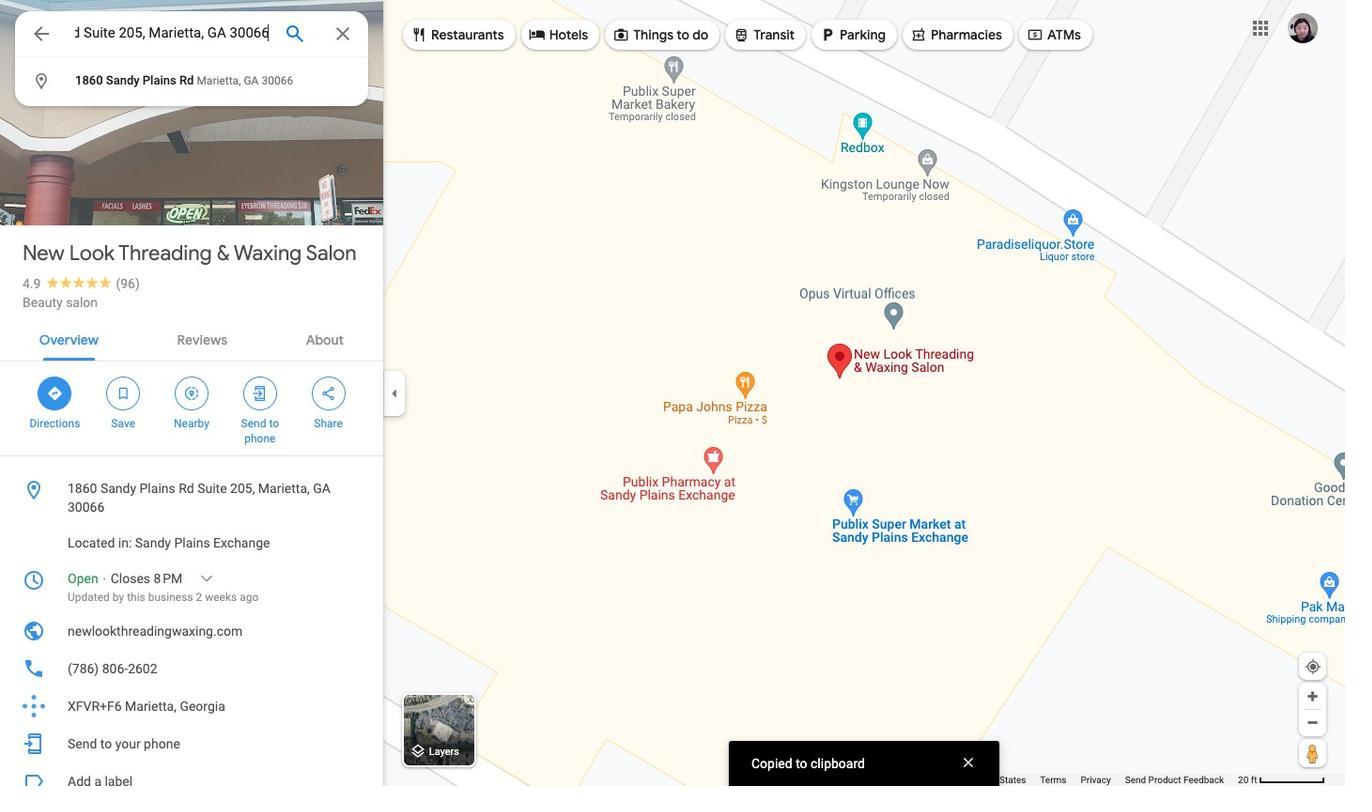 Task type: describe. For each thing, give the bounding box(es) containing it.
send to your phone
[[68, 736, 180, 751]]

 restaurants
[[410, 24, 504, 45]]

 parking
[[819, 24, 886, 45]]

united states
[[970, 775, 1026, 785]]

transit
[[754, 26, 795, 43]]

Search Google Maps field
[[15, 11, 368, 56]]

suite
[[197, 481, 227, 496]]

waxing
[[234, 240, 302, 267]]

1860 sandy plains rd suite 205, marietta, ga 30066
[[68, 481, 331, 515]]

1860 sandy plains rd suite 205, marietta, ga 30066 button
[[0, 472, 383, 524]]

privacy button
[[1081, 774, 1111, 786]]

ga inside 1860 sandy plains rd suite 205, marietta, ga 30066
[[313, 481, 331, 496]]

none search field inside google maps element
[[15, 11, 368, 106]]

do
[[693, 26, 709, 43]]

plains for suite
[[140, 481, 175, 496]]

20
[[1238, 775, 1249, 785]]

overview
[[39, 332, 99, 348]]

united states button
[[970, 774, 1026, 786]]

send product feedback button
[[1125, 774, 1224, 786]]

united
[[970, 775, 997, 785]]

send to phone
[[241, 417, 279, 445]]


[[30, 21, 53, 47]]

(96)
[[116, 276, 140, 291]]


[[115, 383, 132, 404]]

georgia
[[180, 699, 225, 714]]

directions
[[30, 417, 80, 430]]

zoom out image
[[1306, 716, 1320, 730]]

send for send product feedback
[[1125, 775, 1146, 785]]

sandy for 1860 sandy plains rd marietta , ga 30066
[[106, 73, 140, 87]]

copied to clipboard
[[751, 756, 865, 771]]

new
[[23, 240, 64, 267]]


[[529, 24, 545, 45]]


[[183, 383, 200, 404]]

 pharmacies
[[910, 24, 1002, 45]]

located in: sandy plains exchange button
[[0, 524, 383, 562]]

2602
[[128, 661, 157, 676]]

exchange
[[213, 535, 270, 550]]


[[31, 69, 51, 93]]

send to your phone button
[[0, 725, 383, 763]]


[[1027, 24, 1044, 45]]

20 ft
[[1238, 775, 1257, 785]]

phone inside button
[[144, 736, 180, 751]]

google account: michele murakami  
(michele.murakami@adept.ai) image
[[1288, 13, 1318, 43]]

 cell
[[15, 69, 356, 93]]

threading
[[118, 240, 212, 267]]

clipboard
[[811, 756, 865, 771]]

none field inside search google maps field
[[75, 22, 269, 44]]

xfvr+f6 marietta, georgia button
[[0, 688, 383, 725]]

 things to do
[[613, 24, 709, 45]]

 button
[[15, 11, 68, 60]]

plains for marietta
[[143, 73, 176, 87]]

(786) 806-2602
[[68, 661, 157, 676]]

1 vertical spatial marietta,
[[125, 699, 177, 714]]

google maps element
[[0, 0, 1345, 786]]

feedback
[[1184, 775, 1224, 785]]

beauty
[[23, 295, 63, 310]]

reviews
[[177, 332, 227, 348]]

copied to clipboard alert
[[729, 741, 999, 786]]

located
[[68, 535, 115, 550]]

about
[[306, 332, 344, 348]]

ft
[[1251, 775, 1257, 785]]

collapse side panel image
[[384, 383, 405, 403]]

to for copied to clipboard
[[796, 756, 807, 771]]

 atms
[[1027, 24, 1081, 45]]


[[910, 24, 927, 45]]

96 reviews element
[[116, 276, 140, 291]]

about button
[[291, 316, 359, 361]]

salon
[[306, 240, 356, 267]]

copied
[[751, 756, 792, 771]]

beauty salon
[[23, 295, 98, 310]]


[[613, 24, 629, 45]]



Task type: locate. For each thing, give the bounding box(es) containing it.
1 vertical spatial sandy
[[100, 481, 136, 496]]

atms
[[1047, 26, 1081, 43]]

save
[[111, 417, 135, 430]]

newlookthreadingwaxing.com link
[[0, 612, 383, 650]]

1860
[[75, 73, 103, 87], [68, 481, 97, 496]]

rd for marietta
[[179, 73, 194, 87]]

rd for suite
[[179, 481, 194, 496]]

layers
[[429, 746, 459, 758]]

send
[[241, 417, 266, 430], [68, 736, 97, 751], [1125, 775, 1146, 785]]

1 horizontal spatial 30066
[[262, 74, 293, 87]]

2 vertical spatial plains
[[174, 535, 210, 550]]

terms
[[1040, 775, 1067, 785]]

to left do
[[677, 26, 689, 43]]

None field
[[75, 22, 269, 44]]

1 horizontal spatial ga
[[313, 481, 331, 496]]


[[410, 24, 427, 45]]

1 vertical spatial send
[[68, 736, 97, 751]]

sandy for 1860 sandy plains rd suite 205, marietta, ga 30066
[[100, 481, 136, 496]]

0 horizontal spatial send
[[68, 736, 97, 751]]

to inside send to phone
[[269, 417, 279, 430]]

4.9
[[23, 276, 41, 291]]

2 rd from the top
[[179, 481, 194, 496]]

share
[[314, 417, 343, 430]]

1860 up located
[[68, 481, 97, 496]]

show your location image
[[1305, 658, 1322, 675]]

your
[[115, 736, 141, 751]]

1 vertical spatial plains
[[140, 481, 175, 496]]

1860 inside  cell
[[75, 73, 103, 87]]

to inside  things to do
[[677, 26, 689, 43]]

1860 sandy plains rd marietta , ga 30066
[[75, 73, 293, 87]]

0 vertical spatial ga
[[244, 74, 259, 87]]

none search field containing 
[[15, 11, 368, 106]]

marietta,
[[258, 481, 310, 496], [125, 699, 177, 714]]

0 horizontal spatial ga
[[244, 74, 259, 87]]

look
[[69, 240, 114, 267]]

things
[[633, 26, 674, 43]]

tab list inside google maps element
[[0, 316, 383, 361]]

send for send to phone
[[241, 417, 266, 430]]

to left share
[[269, 417, 279, 430]]


[[733, 24, 750, 45]]

to inside alert
[[796, 756, 807, 771]]

in:
[[118, 535, 132, 550]]

1 rd from the top
[[179, 73, 194, 87]]

marietta, down 2602
[[125, 699, 177, 714]]

to
[[677, 26, 689, 43], [269, 417, 279, 430], [100, 736, 112, 751], [796, 756, 807, 771]]

plains inside 1860 sandy plains rd suite 205, marietta, ga 30066
[[140, 481, 175, 496]]

terms button
[[1040, 774, 1067, 786]]

30066 inside 1860 sandy plains rd marietta , ga 30066
[[262, 74, 293, 87]]

tab list
[[0, 316, 383, 361]]

plains down search google maps field
[[143, 73, 176, 87]]

ga inside 1860 sandy plains rd marietta , ga 30066
[[244, 74, 259, 87]]

marietta, right the 205,
[[258, 481, 310, 496]]

30066 up located
[[68, 500, 105, 515]]

sandy
[[106, 73, 140, 87], [100, 481, 136, 496], [135, 535, 171, 550]]

to right copied
[[796, 756, 807, 771]]

4.9 stars image
[[41, 276, 116, 288]]

rd inside 1860 sandy plains rd suite 205, marietta, ga 30066
[[179, 481, 194, 496]]

1 vertical spatial 30066
[[68, 500, 105, 515]]

rd inside  cell
[[179, 73, 194, 87]]

located in: sandy plains exchange
[[68, 535, 270, 550]]

1860 for 1860 sandy plains rd suite 205, marietta, ga 30066
[[68, 481, 97, 496]]


[[46, 383, 63, 404]]

parking
[[840, 26, 886, 43]]

footer inside google maps element
[[854, 774, 1238, 786]]

1 vertical spatial rd
[[179, 481, 194, 496]]

ga right ,
[[244, 74, 259, 87]]

1860 for 1860 sandy plains rd marietta , ga 30066
[[75, 73, 103, 87]]

product
[[1148, 775, 1181, 785]]

rd left suite
[[179, 481, 194, 496]]

send for send to your phone
[[68, 736, 97, 751]]

to left your
[[100, 736, 112, 751]]

actions for new look threading & waxing salon region
[[0, 362, 383, 456]]

send inside send to phone
[[241, 417, 266, 430]]

1 vertical spatial phone
[[144, 736, 180, 751]]

30066 right ,
[[262, 74, 293, 87]]

xfvr+f6
[[68, 699, 122, 714]]

marietta
[[197, 74, 239, 87]]

phone inside send to phone
[[244, 432, 276, 445]]

sandy right 
[[106, 73, 140, 87]]

phone
[[244, 432, 276, 445], [144, 736, 180, 751]]

beauty salon button
[[23, 293, 98, 312]]

0 vertical spatial marietta,
[[258, 481, 310, 496]]

to for send to your phone
[[100, 736, 112, 751]]

privacy
[[1081, 775, 1111, 785]]

footer
[[854, 774, 1238, 786]]

salon
[[66, 295, 98, 310]]

xfvr+f6 marietta, georgia
[[68, 699, 225, 714]]

0 horizontal spatial phone
[[144, 736, 180, 751]]

ga
[[244, 74, 259, 87], [313, 481, 331, 496]]

overview button
[[24, 316, 114, 361]]

0 vertical spatial plains
[[143, 73, 176, 87]]

newlookthreadingwaxing.com
[[68, 624, 243, 639]]

rd left marietta
[[179, 73, 194, 87]]

,
[[239, 74, 241, 87]]

send left 'product'
[[1125, 775, 1146, 785]]

806-
[[102, 661, 128, 676]]

sandy right in:
[[135, 535, 171, 550]]

plains left suite
[[140, 481, 175, 496]]

new look threading & waxing salon main content
[[0, 0, 383, 786]]

1 horizontal spatial send
[[241, 417, 266, 430]]

send inside button
[[68, 736, 97, 751]]

show street view coverage image
[[1299, 739, 1326, 767]]

ga down share
[[313, 481, 331, 496]]

marietta, inside 1860 sandy plains rd suite 205, marietta, ga 30066
[[258, 481, 310, 496]]

(786) 806-2602 button
[[0, 650, 383, 688]]

20 ft button
[[1238, 775, 1325, 785]]


[[252, 383, 268, 404]]

send down the xfvr+f6 at the left of the page
[[68, 736, 97, 751]]

2 vertical spatial sandy
[[135, 535, 171, 550]]

 transit
[[733, 24, 795, 45]]

0 vertical spatial rd
[[179, 73, 194, 87]]

hotels
[[549, 26, 588, 43]]

sandy inside  cell
[[106, 73, 140, 87]]

zoom in image
[[1306, 689, 1320, 704]]

 hotels
[[529, 24, 588, 45]]

1 horizontal spatial marietta,
[[258, 481, 310, 496]]

sandy inside 1860 sandy plains rd suite 205, marietta, ga 30066
[[100, 481, 136, 496]]

to for send to phone
[[269, 417, 279, 430]]

plains down 1860 sandy plains rd suite 205, marietta, ga 30066 button
[[174, 535, 210, 550]]

0 horizontal spatial 30066
[[68, 500, 105, 515]]

plains inside  cell
[[143, 73, 176, 87]]

1 vertical spatial ga
[[313, 481, 331, 496]]

reviews button
[[162, 316, 242, 361]]

(786)
[[68, 661, 99, 676]]

sandy up in:
[[100, 481, 136, 496]]

2 vertical spatial send
[[1125, 775, 1146, 785]]

1 horizontal spatial phone
[[244, 432, 276, 445]]

&
[[217, 240, 230, 267]]

0 vertical spatial 1860
[[75, 73, 103, 87]]

restaurants
[[431, 26, 504, 43]]

tab list containing overview
[[0, 316, 383, 361]]

to inside button
[[100, 736, 112, 751]]

phone down 
[[244, 432, 276, 445]]

plains
[[143, 73, 176, 87], [140, 481, 175, 496], [174, 535, 210, 550]]

1860 right 
[[75, 73, 103, 87]]

new look threading & waxing salon
[[23, 240, 356, 267]]

205,
[[230, 481, 255, 496]]

1 vertical spatial 1860
[[68, 481, 97, 496]]

30066 inside 1860 sandy plains rd suite 205, marietta, ga 30066
[[68, 500, 105, 515]]

nearby
[[174, 417, 209, 430]]

send inside button
[[1125, 775, 1146, 785]]

1860 inside 1860 sandy plains rd suite 205, marietta, ga 30066
[[68, 481, 97, 496]]

send product feedback
[[1125, 775, 1224, 785]]

information for new look threading & waxing salon region
[[0, 472, 383, 763]]


[[320, 383, 337, 404]]

0 vertical spatial phone
[[244, 432, 276, 445]]

pharmacies
[[931, 26, 1002, 43]]

footer containing united states
[[854, 774, 1238, 786]]

2 horizontal spatial send
[[1125, 775, 1146, 785]]

0 horizontal spatial marietta,
[[125, 699, 177, 714]]

0 vertical spatial send
[[241, 417, 266, 430]]

0 vertical spatial sandy
[[106, 73, 140, 87]]

phone right your
[[144, 736, 180, 751]]


[[819, 24, 836, 45]]

None search field
[[15, 11, 368, 106]]

send down 
[[241, 417, 266, 430]]

0 vertical spatial 30066
[[262, 74, 293, 87]]

rd
[[179, 73, 194, 87], [179, 481, 194, 496]]

states
[[999, 775, 1026, 785]]



Task type: vqa. For each thing, say whether or not it's contained in the screenshot.
the top 30066
yes



